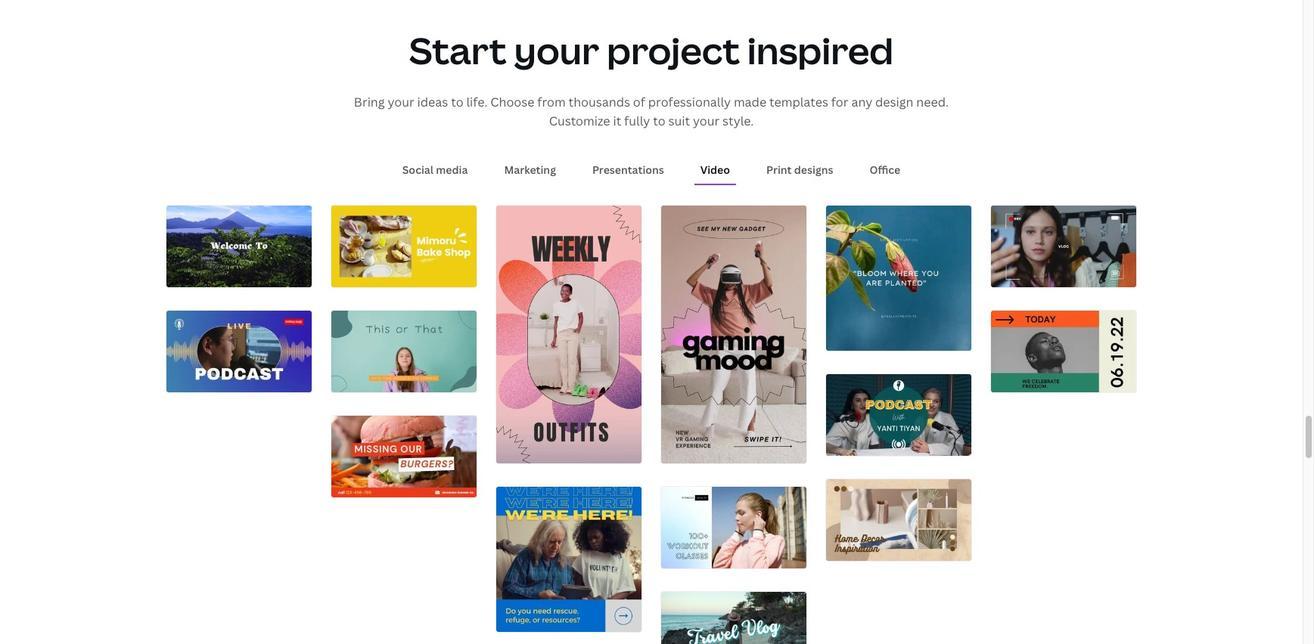 Task type: locate. For each thing, give the bounding box(es) containing it.
green simple animated this or that video image
[[332, 311, 477, 393]]

your down professionally in the top of the page
[[693, 113, 720, 130]]

suit
[[669, 113, 690, 130]]

to
[[451, 94, 464, 110], [653, 113, 666, 130]]

brown minimalist moodboard home decor inspiration video image
[[827, 480, 972, 562]]

life.
[[467, 94, 488, 110]]

professionally
[[649, 94, 731, 110]]

to left suit
[[653, 113, 666, 130]]

0 horizontal spatial your
[[388, 94, 415, 110]]

project
[[607, 26, 740, 75]]

designs
[[795, 163, 834, 177]]

office button
[[864, 156, 907, 184]]

start
[[409, 26, 507, 75]]

to left the life.
[[451, 94, 464, 110]]

office
[[870, 163, 901, 177]]

choose
[[491, 94, 535, 110]]

1 vertical spatial your
[[388, 94, 415, 110]]

ideas
[[418, 94, 448, 110]]

0 vertical spatial to
[[451, 94, 464, 110]]

video button
[[695, 156, 737, 184]]

for
[[832, 94, 849, 110]]

0 vertical spatial your
[[514, 26, 600, 75]]

your right bring
[[388, 94, 415, 110]]

colorful gradient fashion weekly outfit tiktok video image
[[497, 206, 642, 464]]

blue green  scenery welcome to my channel youtube intro image
[[167, 206, 312, 288]]

design
[[876, 94, 914, 110]]

bring your ideas to life. choose from thousands of professionally made templates for any design need. customize it fully to suit your style.
[[354, 94, 949, 130]]

2 horizontal spatial your
[[693, 113, 720, 130]]

it
[[613, 113, 622, 130]]

1 horizontal spatial your
[[514, 26, 600, 75]]

1 horizontal spatial to
[[653, 113, 666, 130]]

aesthetic minimalist recording camera shooting frame daily vlog youtube intro image
[[992, 206, 1137, 288]]

yellow food youtube video ad image
[[332, 206, 477, 288]]

your
[[514, 26, 600, 75], [388, 94, 415, 110], [693, 113, 720, 130]]

style.
[[723, 113, 754, 130]]

your for start
[[514, 26, 600, 75]]

social
[[403, 163, 434, 177]]

any
[[852, 94, 873, 110]]

video
[[701, 163, 730, 177]]

your up the from
[[514, 26, 600, 75]]

1 vertical spatial to
[[653, 113, 666, 130]]

media
[[436, 163, 468, 177]]



Task type: describe. For each thing, give the bounding box(es) containing it.
social media button
[[396, 156, 474, 184]]

red and white burger food business/restaurant 16:9 video image
[[332, 416, 477, 498]]

blue and purple soft gradients fitness youtube video ad image
[[662, 487, 807, 569]]

need.
[[917, 94, 949, 110]]

templates
[[770, 94, 829, 110]]

presentations button
[[587, 156, 671, 184]]

presentations
[[593, 163, 664, 177]]

green podcast live intro youtube image
[[827, 375, 972, 456]]

customize
[[549, 113, 611, 130]]

made
[[734, 94, 767, 110]]

social media
[[403, 163, 468, 177]]

from
[[538, 94, 566, 110]]

2 vertical spatial your
[[693, 113, 720, 130]]

sea blue minimal animated travel vlog youtube intro video image
[[662, 593, 807, 645]]

print designs
[[767, 163, 834, 177]]

marketing
[[504, 163, 556, 177]]

thousands
[[569, 94, 631, 110]]

colorful vr gaming gadget review tiktok video image
[[662, 206, 807, 464]]

gradient podcast live intro youtube image
[[167, 311, 312, 393]]

start your project inspired
[[409, 26, 894, 75]]

print
[[767, 163, 792, 177]]

your for bring
[[388, 94, 415, 110]]

red green color block  greetings juneteenth video image
[[992, 311, 1137, 393]]

flower bloom motivational reminder quote facebook video image
[[827, 206, 972, 351]]

of
[[633, 94, 646, 110]]

bring
[[354, 94, 385, 110]]

0 horizontal spatial to
[[451, 94, 464, 110]]

fully
[[625, 113, 650, 130]]

marketing button
[[498, 156, 562, 184]]

print designs button
[[761, 156, 840, 184]]

inspired
[[748, 26, 894, 75]]

blue yellow grey modern blocks emergency contact information peace video image
[[497, 487, 642, 633]]



Task type: vqa. For each thing, say whether or not it's contained in the screenshot.
YOUR corresponding to Start
yes



